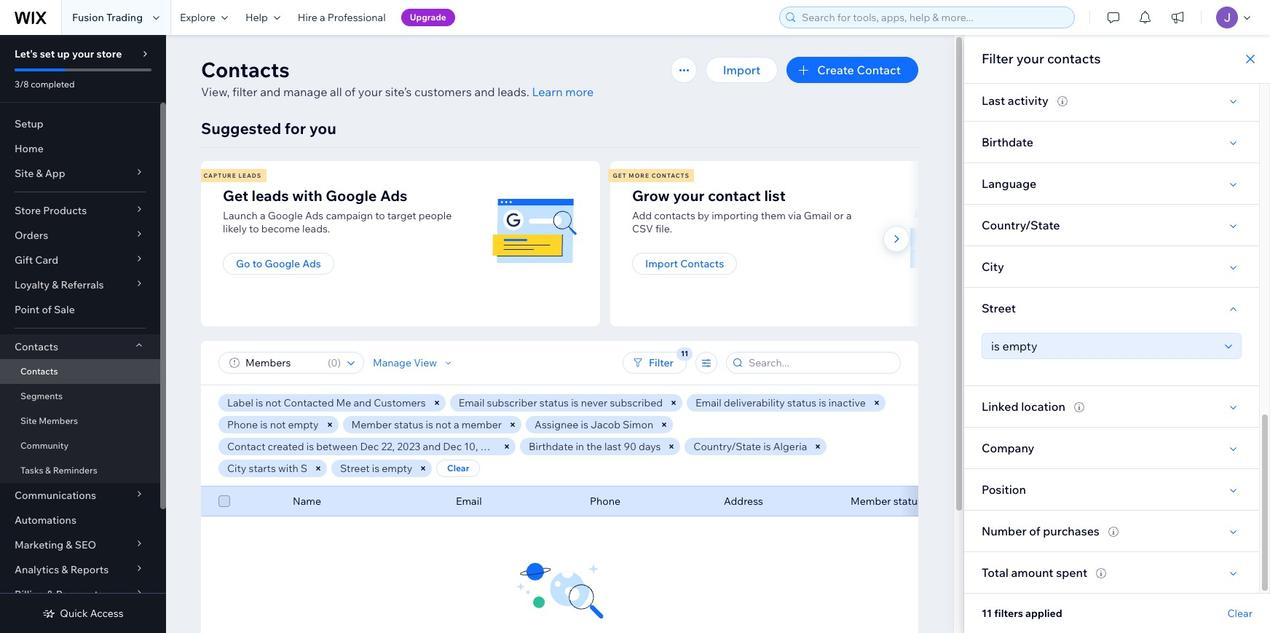 Task type: vqa. For each thing, say whether or not it's contained in the screenshot.
Ads inside the button
yes



Task type: locate. For each thing, give the bounding box(es) containing it.
google up campaign in the left of the page
[[326, 187, 377, 205]]

0 vertical spatial ads
[[380, 187, 408, 205]]

go
[[236, 257, 250, 270]]

1 horizontal spatial city
[[982, 259, 1005, 274]]

1 vertical spatial leads.
[[302, 222, 330, 235]]

& right billing at the left bottom of page
[[47, 588, 54, 601]]

site down segments
[[20, 415, 37, 426]]

total
[[982, 565, 1009, 580]]

manage view button
[[373, 356, 455, 369]]

0 horizontal spatial dec
[[360, 440, 379, 453]]

list
[[765, 187, 786, 205]]

algeria
[[774, 440, 808, 453]]

billing
[[15, 588, 45, 601]]

1 horizontal spatial contacts
[[1048, 50, 1101, 67]]

of
[[345, 85, 356, 99], [42, 303, 52, 316], [1030, 524, 1041, 538]]

of left sale
[[42, 303, 52, 316]]

dec left 22,
[[360, 440, 379, 453]]

0 horizontal spatial birthdate
[[529, 440, 574, 453]]

filter your contacts
[[982, 50, 1101, 67]]

fusion trading
[[72, 11, 143, 24]]

country/state for country/state
[[982, 218, 1061, 232]]

marketing
[[15, 538, 64, 552]]

birthdate for birthdate in the last 90 days
[[529, 440, 574, 453]]

3/8 completed
[[15, 79, 75, 90]]

1 vertical spatial of
[[42, 303, 52, 316]]

1 vertical spatial ads
[[305, 209, 324, 222]]

2 horizontal spatial of
[[1030, 524, 1041, 538]]

& right tasks
[[45, 465, 51, 476]]

home
[[15, 142, 44, 155]]

2023
[[397, 440, 421, 453], [481, 440, 504, 453]]

street
[[982, 301, 1016, 316], [340, 462, 370, 475]]

filter up the subscribed
[[649, 356, 674, 369]]

city
[[982, 259, 1005, 274], [227, 462, 247, 475]]

gift
[[15, 254, 33, 267]]

and right me
[[354, 396, 372, 410]]

clear for the bottom clear button
[[1228, 607, 1253, 620]]

ads down get leads with google ads launch a google ads campaign to target people likely to become leads.
[[303, 257, 321, 270]]

& left reports
[[61, 563, 68, 576]]

& right loyalty
[[52, 278, 59, 291]]

label is not contacted me and customers
[[227, 396, 426, 410]]

contact right create
[[857, 63, 901, 77]]

0 vertical spatial with
[[292, 187, 323, 205]]

hire
[[298, 11, 318, 24]]

with inside get leads with google ads launch a google ads campaign to target people likely to become leads.
[[292, 187, 323, 205]]

to right go
[[253, 257, 263, 270]]

birthdate in the last 90 days
[[529, 440, 661, 453]]

street for street is empty
[[340, 462, 370, 475]]

leads. inside get leads with google ads launch a google ads campaign to target people likely to become leads.
[[302, 222, 330, 235]]

manage
[[283, 85, 328, 99]]

store products
[[15, 204, 87, 217]]

site for site & app
[[15, 167, 34, 180]]

google down leads
[[268, 209, 303, 222]]

of inside the contacts view, filter and manage all of your site's customers and leads. learn more
[[345, 85, 356, 99]]

1 vertical spatial filter
[[649, 356, 674, 369]]

0 vertical spatial birthdate
[[982, 135, 1034, 149]]

0 horizontal spatial import
[[646, 257, 678, 270]]

with for google
[[292, 187, 323, 205]]

a left member
[[454, 418, 459, 431]]

site down home
[[15, 167, 34, 180]]

explore
[[180, 11, 216, 24]]

your up activity
[[1017, 50, 1045, 67]]

1 vertical spatial site
[[20, 415, 37, 426]]

subscribed
[[610, 396, 663, 410]]

ads up target in the left of the page
[[380, 187, 408, 205]]

not up created
[[270, 418, 286, 431]]

0 vertical spatial country/state
[[982, 218, 1061, 232]]

your up by
[[673, 187, 705, 205]]

help
[[246, 11, 268, 24]]

email left deliverability
[[696, 396, 722, 410]]

1 horizontal spatial clear button
[[1228, 607, 1253, 620]]

contacts
[[201, 57, 290, 82], [681, 257, 724, 270], [15, 340, 58, 353], [20, 366, 58, 377]]

hire a professional link
[[289, 0, 395, 35]]

of right all
[[345, 85, 356, 99]]

0 vertical spatial phone
[[227, 418, 258, 431]]

phone down label at the bottom left
[[227, 418, 258, 431]]

1 2023 from the left
[[397, 440, 421, 453]]

capture leads
[[204, 172, 262, 179]]

contacts up filter
[[201, 57, 290, 82]]

1 vertical spatial with
[[278, 462, 299, 475]]

0 horizontal spatial contacts
[[655, 209, 696, 222]]

empty down 22,
[[382, 462, 413, 475]]

jacob
[[591, 418, 621, 431]]

0 vertical spatial import
[[723, 63, 761, 77]]

1 vertical spatial phone
[[590, 495, 621, 508]]

country/state down deliverability
[[694, 440, 762, 453]]

10,
[[464, 440, 478, 453]]

1 horizontal spatial empty
[[382, 462, 413, 475]]

2 vertical spatial of
[[1030, 524, 1041, 538]]

email for email deliverability status is inactive
[[696, 396, 722, 410]]

not for contacted
[[266, 396, 281, 410]]

your right the up
[[72, 47, 94, 60]]

not left member
[[436, 418, 452, 431]]

0 horizontal spatial city
[[227, 462, 247, 475]]

contacts inside the contacts view, filter and manage all of your site's customers and leads. learn more
[[201, 57, 290, 82]]

& left the "seo"
[[66, 538, 73, 552]]

import contacts button
[[632, 253, 738, 275]]

communications button
[[0, 483, 160, 508]]

import contacts
[[646, 257, 724, 270]]

contacts
[[652, 172, 690, 179]]

leads. left learn
[[498, 85, 530, 99]]

0 horizontal spatial 2023
[[397, 440, 421, 453]]

sidebar element
[[0, 35, 166, 633]]

loyalty & referrals button
[[0, 273, 160, 297]]

contacts inside "grow your contact list add contacts by importing them via gmail or a csv file."
[[655, 209, 696, 222]]

1 vertical spatial country/state
[[694, 440, 762, 453]]

0 horizontal spatial clear
[[447, 463, 470, 474]]

to inside button
[[253, 257, 263, 270]]

1 horizontal spatial import
[[723, 63, 761, 77]]

birthdate
[[982, 135, 1034, 149], [529, 440, 574, 453]]

point of sale
[[15, 303, 75, 316]]

0 horizontal spatial empty
[[288, 418, 319, 431]]

0 horizontal spatial leads.
[[302, 222, 330, 235]]

dec left 10,
[[443, 440, 462, 453]]

birthdate up language
[[982, 135, 1034, 149]]

& inside popup button
[[47, 588, 54, 601]]

site inside popup button
[[15, 167, 34, 180]]

None checkbox
[[219, 493, 230, 510]]

birthdate down the assignee
[[529, 440, 574, 453]]

0 horizontal spatial contact
[[227, 440, 266, 453]]

2 vertical spatial ads
[[303, 257, 321, 270]]

contacts up activity
[[1048, 50, 1101, 67]]

contacts button
[[0, 334, 160, 359]]

google down become
[[265, 257, 300, 270]]

filter inside button
[[649, 356, 674, 369]]

0 horizontal spatial phone
[[227, 418, 258, 431]]

& left app
[[36, 167, 43, 180]]

quick
[[60, 607, 88, 620]]

fusion
[[72, 11, 104, 24]]

segments link
[[0, 384, 160, 409]]

0 vertical spatial of
[[345, 85, 356, 99]]

street is empty
[[340, 462, 413, 475]]

importing
[[712, 209, 759, 222]]

go to google ads
[[236, 257, 321, 270]]

clear button
[[437, 460, 480, 477], [1228, 607, 1253, 620]]

(
[[328, 356, 331, 369]]

0 vertical spatial empty
[[288, 418, 319, 431]]

& for tasks
[[45, 465, 51, 476]]

1 vertical spatial import
[[646, 257, 678, 270]]

suggested for you
[[201, 119, 337, 138]]

2023 right 10,
[[481, 440, 504, 453]]

1 horizontal spatial dec
[[443, 440, 462, 453]]

1 horizontal spatial member
[[851, 495, 892, 508]]

contact created is between dec 22, 2023 and dec 10, 2023
[[227, 440, 504, 453]]

a right hire
[[320, 11, 325, 24]]

a down leads
[[260, 209, 266, 222]]

contact up starts in the bottom left of the page
[[227, 440, 266, 453]]

2023 right 22,
[[397, 440, 421, 453]]

birthdate for birthdate
[[982, 135, 1034, 149]]

0 vertical spatial clear
[[447, 463, 470, 474]]

and right filter
[[260, 85, 281, 99]]

0 horizontal spatial clear button
[[437, 460, 480, 477]]

&
[[36, 167, 43, 180], [52, 278, 59, 291], [45, 465, 51, 476], [66, 538, 73, 552], [61, 563, 68, 576], [47, 588, 54, 601]]

list
[[199, 161, 1016, 326]]

1 horizontal spatial phone
[[590, 495, 621, 508]]

email for email subscriber status is never subscribed
[[459, 396, 485, 410]]

1 vertical spatial member
[[851, 495, 892, 508]]

0 vertical spatial city
[[982, 259, 1005, 274]]

total amount spent
[[982, 565, 1088, 580]]

1 horizontal spatial clear
[[1228, 607, 1253, 620]]

1 horizontal spatial filter
[[982, 50, 1014, 67]]

0 vertical spatial site
[[15, 167, 34, 180]]

phone for phone
[[590, 495, 621, 508]]

payments
[[56, 588, 103, 601]]

contacts left by
[[655, 209, 696, 222]]

0 vertical spatial contacts
[[1048, 50, 1101, 67]]

0 horizontal spatial street
[[340, 462, 370, 475]]

site members
[[20, 415, 78, 426]]

2 vertical spatial google
[[265, 257, 300, 270]]

ads
[[380, 187, 408, 205], [305, 209, 324, 222], [303, 257, 321, 270]]

0 vertical spatial filter
[[982, 50, 1014, 67]]

your left site's
[[358, 85, 383, 99]]

filter up last
[[982, 50, 1014, 67]]

a right the or
[[847, 209, 852, 222]]

contacts inside dropdown button
[[15, 340, 58, 353]]

number of purchases
[[982, 524, 1100, 538]]

not
[[266, 396, 281, 410], [270, 418, 286, 431], [436, 418, 452, 431]]

is down customers
[[426, 418, 433, 431]]

contacts down the point of sale
[[15, 340, 58, 353]]

1 horizontal spatial 2023
[[481, 440, 504, 453]]

google inside button
[[265, 257, 300, 270]]

import inside import button
[[723, 63, 761, 77]]

app
[[45, 167, 65, 180]]

leads. right become
[[302, 222, 330, 235]]

contacts inside button
[[681, 257, 724, 270]]

with right leads
[[292, 187, 323, 205]]

position
[[982, 482, 1027, 497]]

& for site
[[36, 167, 43, 180]]

with left the s on the left bottom
[[278, 462, 299, 475]]

email down 10,
[[456, 495, 482, 508]]

0 vertical spatial leads.
[[498, 85, 530, 99]]

of for point of sale
[[42, 303, 52, 316]]

is right label at the bottom left
[[256, 396, 263, 410]]

create contact
[[818, 63, 901, 77]]

email up member
[[459, 396, 485, 410]]

1 horizontal spatial street
[[982, 301, 1016, 316]]

member
[[352, 418, 392, 431], [851, 495, 892, 508]]

home link
[[0, 136, 160, 161]]

1 horizontal spatial leads.
[[498, 85, 530, 99]]

1 vertical spatial contacts
[[655, 209, 696, 222]]

0 horizontal spatial of
[[42, 303, 52, 316]]

contacts down by
[[681, 257, 724, 270]]

ads left campaign in the left of the page
[[305, 209, 324, 222]]

csv
[[632, 222, 653, 235]]

phone is not empty
[[227, 418, 319, 431]]

1 vertical spatial clear button
[[1228, 607, 1253, 620]]

0 horizontal spatial filter
[[649, 356, 674, 369]]

1 vertical spatial street
[[340, 462, 370, 475]]

phone down last
[[590, 495, 621, 508]]

empty down contacted at the left bottom of page
[[288, 418, 319, 431]]

1 vertical spatial city
[[227, 462, 247, 475]]

clear inside button
[[447, 463, 470, 474]]

& for analytics
[[61, 563, 68, 576]]

add
[[632, 209, 652, 222]]

2 2023 from the left
[[481, 440, 504, 453]]

leads
[[252, 187, 289, 205]]

not up phone is not empty
[[266, 396, 281, 410]]

0 horizontal spatial country/state
[[694, 440, 762, 453]]

1 horizontal spatial country/state
[[982, 218, 1061, 232]]

1 horizontal spatial contact
[[857, 63, 901, 77]]

country/state down language
[[982, 218, 1061, 232]]

0 vertical spatial contact
[[857, 63, 901, 77]]

1 vertical spatial clear
[[1228, 607, 1253, 620]]

community
[[20, 440, 69, 451]]

of inside the sidebar element
[[42, 303, 52, 316]]

point
[[15, 303, 40, 316]]

filter
[[982, 50, 1014, 67], [649, 356, 674, 369]]

import
[[723, 63, 761, 77], [646, 257, 678, 270]]

0 vertical spatial member
[[352, 418, 392, 431]]

professional
[[328, 11, 386, 24]]

to
[[375, 209, 385, 222], [249, 222, 259, 235], [253, 257, 263, 270]]

0 vertical spatial street
[[982, 301, 1016, 316]]

is down contact created is between dec 22, 2023 and dec 10, 2023
[[372, 462, 380, 475]]

1 vertical spatial birthdate
[[529, 440, 574, 453]]

Select an option field
[[987, 334, 1221, 359]]

1 horizontal spatial birthdate
[[982, 135, 1034, 149]]

1 horizontal spatial of
[[345, 85, 356, 99]]

import inside import contacts button
[[646, 257, 678, 270]]

of right number
[[1030, 524, 1041, 538]]

google
[[326, 187, 377, 205], [268, 209, 303, 222], [265, 257, 300, 270]]

via
[[788, 209, 802, 222]]

products
[[43, 204, 87, 217]]

street for street
[[982, 301, 1016, 316]]

and
[[260, 85, 281, 99], [475, 85, 495, 99], [354, 396, 372, 410], [423, 440, 441, 453]]

create
[[818, 63, 855, 77]]

0 horizontal spatial member
[[352, 418, 392, 431]]

your inside "grow your contact list add contacts by importing them via gmail or a csv file."
[[673, 187, 705, 205]]

is
[[256, 396, 263, 410], [571, 396, 579, 410], [819, 396, 827, 410], [260, 418, 268, 431], [426, 418, 433, 431], [581, 418, 589, 431], [307, 440, 314, 453], [764, 440, 771, 453], [372, 462, 380, 475]]



Task type: describe. For each thing, give the bounding box(es) containing it.
store
[[96, 47, 122, 60]]

22,
[[381, 440, 395, 453]]

or
[[834, 209, 844, 222]]

learn
[[532, 85, 563, 99]]

site members link
[[0, 409, 160, 434]]

country/state is algeria
[[694, 440, 808, 453]]

is up starts in the bottom left of the page
[[260, 418, 268, 431]]

& for marketing
[[66, 538, 73, 552]]

90
[[624, 440, 637, 453]]

view,
[[201, 85, 230, 99]]

member for member status is not a member
[[352, 418, 392, 431]]

city starts with s
[[227, 462, 308, 475]]

filter
[[232, 85, 258, 99]]

sale
[[54, 303, 75, 316]]

member for member status
[[851, 495, 892, 508]]

store
[[15, 204, 41, 217]]

linked
[[982, 399, 1019, 414]]

11
[[982, 607, 993, 620]]

get leads with google ads launch a google ads campaign to target people likely to become leads.
[[223, 187, 452, 235]]

tasks & reminders
[[20, 465, 97, 476]]

site & app
[[15, 167, 65, 180]]

is up the s on the left bottom
[[307, 440, 314, 453]]

community link
[[0, 434, 160, 458]]

1 vertical spatial contact
[[227, 440, 266, 453]]

address
[[724, 495, 764, 508]]

0 vertical spatial clear button
[[437, 460, 480, 477]]

gmail
[[804, 209, 832, 222]]

and right customers
[[475, 85, 495, 99]]

store products button
[[0, 198, 160, 223]]

location
[[1022, 399, 1066, 414]]

the
[[587, 440, 603, 453]]

setup
[[15, 117, 44, 130]]

member status is not a member
[[352, 418, 502, 431]]

leads. inside the contacts view, filter and manage all of your site's customers and leads. learn more
[[498, 85, 530, 99]]

1 vertical spatial google
[[268, 209, 303, 222]]

import for import contacts
[[646, 257, 678, 270]]

file.
[[656, 222, 673, 235]]

all
[[330, 85, 342, 99]]

of for number of purchases
[[1030, 524, 1041, 538]]

your inside the contacts view, filter and manage all of your site's customers and leads. learn more
[[358, 85, 383, 99]]

email deliverability status is inactive
[[696, 396, 866, 410]]

site for site members
[[20, 415, 37, 426]]

contacts view, filter and manage all of your site's customers and leads. learn more
[[201, 57, 594, 99]]

is left algeria
[[764, 440, 771, 453]]

Search... field
[[745, 353, 896, 373]]

members
[[39, 415, 78, 426]]

created
[[268, 440, 304, 453]]

setup link
[[0, 111, 160, 136]]

contacts up segments
[[20, 366, 58, 377]]

import for import
[[723, 63, 761, 77]]

let's
[[15, 47, 38, 60]]

Unsaved view field
[[241, 353, 323, 373]]

them
[[761, 209, 786, 222]]

3/8
[[15, 79, 29, 90]]

with for s
[[278, 462, 299, 475]]

is left never
[[571, 396, 579, 410]]

learn more button
[[532, 83, 594, 101]]

label
[[227, 396, 254, 410]]

last
[[982, 93, 1006, 108]]

company
[[982, 441, 1035, 455]]

billing & payments
[[15, 588, 103, 601]]

& for loyalty
[[52, 278, 59, 291]]

filters
[[995, 607, 1024, 620]]

list containing get leads with google ads
[[199, 161, 1016, 326]]

amount
[[1012, 565, 1054, 580]]

filter for filter
[[649, 356, 674, 369]]

2 dec from the left
[[443, 440, 462, 453]]

days
[[639, 440, 661, 453]]

spent
[[1057, 565, 1088, 580]]

is left inactive
[[819, 396, 827, 410]]

reminders
[[53, 465, 97, 476]]

more
[[629, 172, 650, 179]]

site & app button
[[0, 161, 160, 186]]

loyalty & referrals
[[15, 278, 104, 291]]

contacted
[[284, 396, 334, 410]]

subscriber
[[487, 396, 538, 410]]

filter for filter your contacts
[[982, 50, 1014, 67]]

automations
[[15, 514, 76, 527]]

gift card button
[[0, 248, 160, 273]]

manage
[[373, 356, 412, 369]]

analytics & reports
[[15, 563, 109, 576]]

phone for phone is not empty
[[227, 418, 258, 431]]

linked location
[[982, 399, 1066, 414]]

become
[[261, 222, 300, 235]]

between
[[316, 440, 358, 453]]

purchases
[[1044, 524, 1100, 538]]

is left jacob at the left of the page
[[581, 418, 589, 431]]

people
[[419, 209, 452, 222]]

hire a professional
[[298, 11, 386, 24]]

import button
[[706, 57, 778, 83]]

leads
[[239, 172, 262, 179]]

city for city
[[982, 259, 1005, 274]]

point of sale link
[[0, 297, 160, 322]]

& for billing
[[47, 588, 54, 601]]

more
[[566, 85, 594, 99]]

contact inside button
[[857, 63, 901, 77]]

reports
[[70, 563, 109, 576]]

a inside get leads with google ads launch a google ads campaign to target people likely to become leads.
[[260, 209, 266, 222]]

and down member status is not a member
[[423, 440, 441, 453]]

starts
[[249, 462, 276, 475]]

0
[[331, 356, 338, 369]]

create contact button
[[787, 57, 919, 83]]

0 vertical spatial google
[[326, 187, 377, 205]]

member
[[462, 418, 502, 431]]

city for city starts with s
[[227, 462, 247, 475]]

customers
[[415, 85, 472, 99]]

ads inside button
[[303, 257, 321, 270]]

assignee
[[535, 418, 579, 431]]

Search for tools, apps, help & more... field
[[798, 7, 1070, 28]]

get more contacts
[[613, 172, 690, 179]]

to left target in the left of the page
[[375, 209, 385, 222]]

inactive
[[829, 396, 866, 410]]

to right likely at the left of the page
[[249, 222, 259, 235]]

trading
[[106, 11, 143, 24]]

1 dec from the left
[[360, 440, 379, 453]]

clear for the top clear button
[[447, 463, 470, 474]]

last activity
[[982, 93, 1049, 108]]

country/state for country/state is algeria
[[694, 440, 762, 453]]

)
[[338, 356, 341, 369]]

seo
[[75, 538, 96, 552]]

site's
[[385, 85, 412, 99]]

activity
[[1008, 93, 1049, 108]]

a inside "grow your contact list add contacts by importing them via gmail or a csv file."
[[847, 209, 852, 222]]

communications
[[15, 489, 96, 502]]

for
[[285, 119, 306, 138]]

not for empty
[[270, 418, 286, 431]]

target
[[387, 209, 416, 222]]

1 vertical spatial empty
[[382, 462, 413, 475]]

your inside the sidebar element
[[72, 47, 94, 60]]



